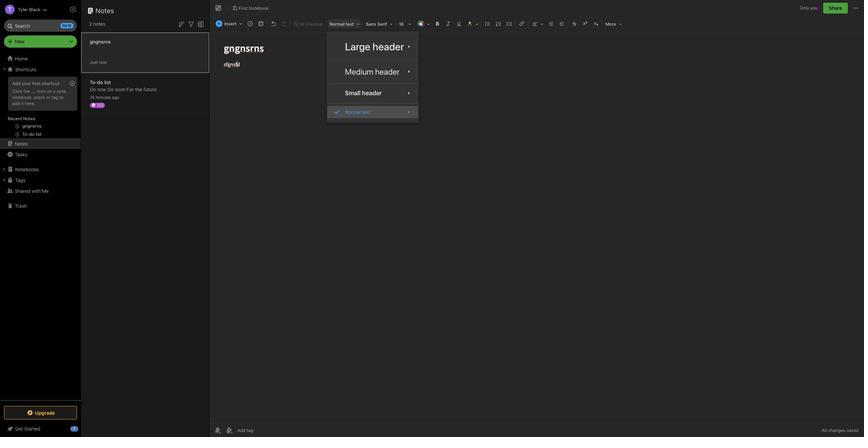 Task type: vqa. For each thing, say whether or not it's contained in the screenshot.
Create
no



Task type: describe. For each thing, give the bounding box(es) containing it.
Sort options field
[[177, 20, 185, 28]]

sans serif
[[366, 21, 387, 27]]

click to collapse image
[[79, 425, 84, 433]]

7
[[73, 427, 75, 431]]

notebook
[[249, 5, 269, 11]]

add tag image
[[225, 426, 233, 434]]

recent
[[8, 116, 22, 121]]

tree containing home
[[0, 53, 81, 400]]

Note Editor text field
[[210, 32, 865, 423]]

to-do list do now do soon for the future
[[90, 79, 157, 92]]

small header
[[345, 90, 382, 97]]

small header link
[[328, 86, 419, 100]]

header for large header
[[373, 41, 404, 52]]

upgrade
[[35, 410, 55, 416]]

note window element
[[210, 0, 865, 437]]

16
[[399, 21, 404, 27]]

[object object] field containing normal text
[[328, 106, 419, 118]]

35 minutes ago
[[90, 95, 119, 100]]

dropdown list menu
[[328, 36, 419, 118]]

sans
[[366, 21, 376, 27]]

text inside "link"
[[362, 109, 371, 115]]

more
[[606, 21, 617, 27]]

trash link
[[0, 200, 81, 211]]

a
[[53, 88, 55, 94]]

click
[[12, 88, 22, 94]]

share button
[[824, 3, 848, 14]]

new
[[15, 39, 25, 44]]

Insert field
[[214, 19, 245, 28]]

Add tag field
[[237, 427, 287, 433]]

indent image
[[547, 19, 556, 28]]

me
[[42, 188, 49, 194]]

add your first shortcut
[[12, 81, 59, 86]]

large header
[[345, 41, 404, 52]]

large
[[345, 41, 371, 52]]

started
[[24, 426, 40, 432]]

add a reminder image
[[214, 426, 222, 434]]

the inside group
[[23, 88, 30, 94]]

home link
[[0, 53, 81, 64]]

small
[[345, 90, 361, 97]]

large header link
[[328, 36, 419, 57]]

More actions field
[[853, 3, 861, 14]]

normal inside heading level field
[[330, 21, 345, 27]]

Add filters field
[[187, 20, 195, 28]]

notes
[[93, 21, 105, 27]]

shared
[[15, 188, 30, 194]]

Font size field
[[397, 19, 414, 29]]

0 vertical spatial now
[[99, 60, 107, 65]]

Help and Learning task checklist field
[[0, 424, 81, 434]]

minutes
[[96, 95, 111, 100]]

recent notes
[[8, 116, 35, 121]]

stack
[[34, 95, 45, 100]]

your
[[22, 81, 31, 86]]

new
[[62, 23, 72, 28]]

all
[[822, 428, 828, 433]]

soon
[[115, 86, 126, 92]]

header for medium header
[[375, 67, 400, 76]]

now inside to-do list do now do soon for the future
[[97, 86, 106, 92]]

for
[[127, 86, 134, 92]]

first notebook button
[[230, 3, 271, 13]]

...
[[31, 88, 36, 94]]

changes
[[829, 428, 846, 433]]

header for small header
[[362, 90, 382, 97]]

tasks button
[[0, 149, 81, 160]]

shared with me
[[15, 188, 49, 194]]

calendar event image
[[256, 19, 266, 28]]

get started
[[15, 426, 40, 432]]

it
[[21, 101, 24, 106]]

tags button
[[0, 175, 81, 185]]

italic image
[[444, 19, 453, 28]]

undo image
[[269, 19, 278, 28]]

add
[[12, 101, 20, 106]]

Font family field
[[364, 19, 395, 29]]

numbered list image
[[494, 19, 504, 28]]

task image
[[246, 19, 255, 28]]

do
[[97, 79, 103, 85]]

35
[[90, 95, 95, 100]]

click the ...
[[12, 88, 36, 94]]

notebooks link
[[0, 164, 81, 175]]

expand note image
[[214, 4, 223, 12]]

upgrade button
[[4, 406, 77, 419]]

normal text link
[[328, 106, 419, 118]]

with
[[32, 188, 41, 194]]

tasks
[[15, 151, 27, 157]]

future
[[144, 86, 157, 92]]

to
[[59, 95, 64, 100]]

notebook,
[[12, 95, 33, 100]]

0 vertical spatial notes
[[96, 7, 114, 15]]

icon on a note, notebook, stack or tag to add it here.
[[12, 88, 67, 106]]

2
[[89, 21, 92, 27]]

shortcut
[[42, 81, 59, 86]]

medium header link
[[328, 63, 419, 80]]

add filters image
[[187, 20, 195, 28]]

notebooks
[[15, 166, 39, 172]]



Task type: locate. For each thing, give the bounding box(es) containing it.
header down "serif"
[[373, 41, 404, 52]]

icon
[[37, 88, 46, 94]]

only you
[[800, 5, 818, 11]]

the right for
[[135, 86, 142, 92]]

1 vertical spatial normal
[[345, 109, 361, 115]]

tag
[[52, 95, 58, 100]]

1 vertical spatial [object object] field
[[328, 106, 419, 118]]

0 horizontal spatial do
[[90, 86, 96, 92]]

share
[[830, 5, 843, 11]]

here.
[[25, 101, 35, 106]]

just
[[90, 60, 98, 65]]

new button
[[4, 35, 77, 48]]

tyler black
[[18, 7, 40, 12]]

group
[[0, 75, 81, 141]]

2 do from the left
[[107, 86, 114, 92]]

black
[[29, 7, 40, 12]]

group containing add your first shortcut
[[0, 75, 81, 141]]

just now
[[90, 60, 107, 65]]

expand tags image
[[2, 177, 7, 183]]

header up normal text "link"
[[362, 90, 382, 97]]

0 vertical spatial header
[[373, 41, 404, 52]]

1 horizontal spatial normal
[[345, 109, 361, 115]]

[object Object] field
[[328, 63, 419, 80]]

superscript image
[[581, 19, 590, 28]]

you
[[811, 5, 818, 11]]

the
[[135, 86, 142, 92], [23, 88, 30, 94]]

0 vertical spatial normal text
[[330, 21, 354, 27]]

1 vertical spatial now
[[97, 86, 106, 92]]

first
[[239, 5, 248, 11]]

normal text menu item
[[328, 106, 419, 118]]

do down list
[[107, 86, 114, 92]]

first
[[32, 81, 41, 86]]

only
[[800, 5, 810, 11]]

1 vertical spatial notes
[[23, 116, 35, 121]]

notes
[[96, 7, 114, 15], [23, 116, 35, 121], [15, 141, 28, 146]]

normal text inside heading level field
[[330, 21, 354, 27]]

text
[[346, 21, 354, 27], [362, 109, 371, 115]]

text down small header
[[362, 109, 371, 115]]

serif
[[378, 21, 387, 27]]

normal inside normal text "link"
[[345, 109, 361, 115]]

or
[[46, 95, 50, 100]]

Alignment field
[[529, 19, 546, 29]]

normal
[[330, 21, 345, 27], [345, 109, 361, 115]]

notes up notes
[[96, 7, 114, 15]]

1 horizontal spatial the
[[135, 86, 142, 92]]

normal text
[[330, 21, 354, 27], [345, 109, 371, 115]]

now
[[99, 60, 107, 65], [97, 86, 106, 92]]

normal text inside "link"
[[345, 109, 371, 115]]

notes right recent
[[23, 116, 35, 121]]

0 vertical spatial [object object] field
[[328, 86, 419, 100]]

the left ...
[[23, 88, 30, 94]]

get
[[15, 426, 23, 432]]

normal text up large
[[330, 21, 354, 27]]

header
[[373, 41, 404, 52], [375, 67, 400, 76], [362, 90, 382, 97]]

0 horizontal spatial normal
[[330, 21, 345, 27]]

header up 'small header' link
[[375, 67, 400, 76]]

underline image
[[455, 19, 464, 28]]

checklist image
[[505, 19, 514, 28]]

on
[[47, 88, 52, 94]]

now down do
[[97, 86, 106, 92]]

note,
[[57, 88, 67, 94]]

Search text field
[[9, 20, 72, 32]]

notes up tasks at the top left
[[15, 141, 28, 146]]

text inside heading level field
[[346, 21, 354, 27]]

medium
[[345, 67, 374, 76]]

expand notebooks image
[[2, 167, 7, 172]]

2 [object object] field from the top
[[328, 106, 419, 118]]

gngnsrns
[[90, 39, 111, 44]]

Heading level field
[[327, 19, 362, 29]]

1 vertical spatial text
[[362, 109, 371, 115]]

text left sans
[[346, 21, 354, 27]]

outdent image
[[558, 19, 567, 28]]

bold image
[[433, 19, 442, 28]]

the inside to-do list do now do soon for the future
[[135, 86, 142, 92]]

0 horizontal spatial the
[[23, 88, 30, 94]]

normal text down small
[[345, 109, 371, 115]]

trash
[[15, 203, 27, 209]]

Highlight field
[[465, 19, 481, 29]]

0/3
[[97, 103, 104, 108]]

0 vertical spatial normal
[[330, 21, 345, 27]]

subscript image
[[592, 19, 601, 28]]

2 vertical spatial header
[[362, 90, 382, 97]]

more actions image
[[853, 4, 861, 12]]

bulleted list image
[[483, 19, 493, 28]]

saved
[[847, 428, 859, 433]]

1 do from the left
[[90, 86, 96, 92]]

notes inside group
[[23, 116, 35, 121]]

[object Object] field
[[328, 86, 419, 100], [328, 106, 419, 118]]

ago
[[112, 95, 119, 100]]

1 horizontal spatial text
[[362, 109, 371, 115]]

do down to- at the top of page
[[90, 86, 96, 92]]

now right just
[[99, 60, 107, 65]]

insert
[[225, 21, 237, 26]]

[object object] field down 'small header' link
[[328, 106, 419, 118]]

0 vertical spatial text
[[346, 21, 354, 27]]

medium header
[[345, 67, 400, 76]]

1 vertical spatial header
[[375, 67, 400, 76]]

[object Object] field
[[328, 36, 419, 57]]

shared with me link
[[0, 185, 81, 196]]

home
[[15, 56, 28, 61]]

settings image
[[69, 5, 77, 14]]

add
[[12, 81, 21, 86]]

View options field
[[195, 20, 205, 28]]

all changes saved
[[822, 428, 859, 433]]

tags
[[15, 177, 25, 183]]

to-
[[90, 79, 97, 85]]

2 notes
[[89, 21, 105, 27]]

0 horizontal spatial text
[[346, 21, 354, 27]]

2 vertical spatial notes
[[15, 141, 28, 146]]

tree
[[0, 53, 81, 400]]

[object object] field up normal text "link"
[[328, 86, 419, 100]]

notes link
[[0, 138, 81, 149]]

Account field
[[0, 3, 47, 16]]

1 vertical spatial normal text
[[345, 109, 371, 115]]

shortcuts
[[15, 66, 36, 72]]

first notebook
[[239, 5, 269, 11]]

1 horizontal spatial do
[[107, 86, 114, 92]]

[object object] field containing small header
[[328, 86, 419, 100]]

More field
[[604, 19, 624, 29]]

1 [object object] field from the top
[[328, 86, 419, 100]]

tyler
[[18, 7, 28, 12]]

Font color field
[[415, 19, 432, 29]]

list
[[104, 79, 111, 85]]

new search field
[[9, 20, 74, 32]]

insert link image
[[517, 19, 527, 28]]

shortcuts button
[[0, 64, 81, 75]]

strikethrough image
[[570, 19, 580, 28]]



